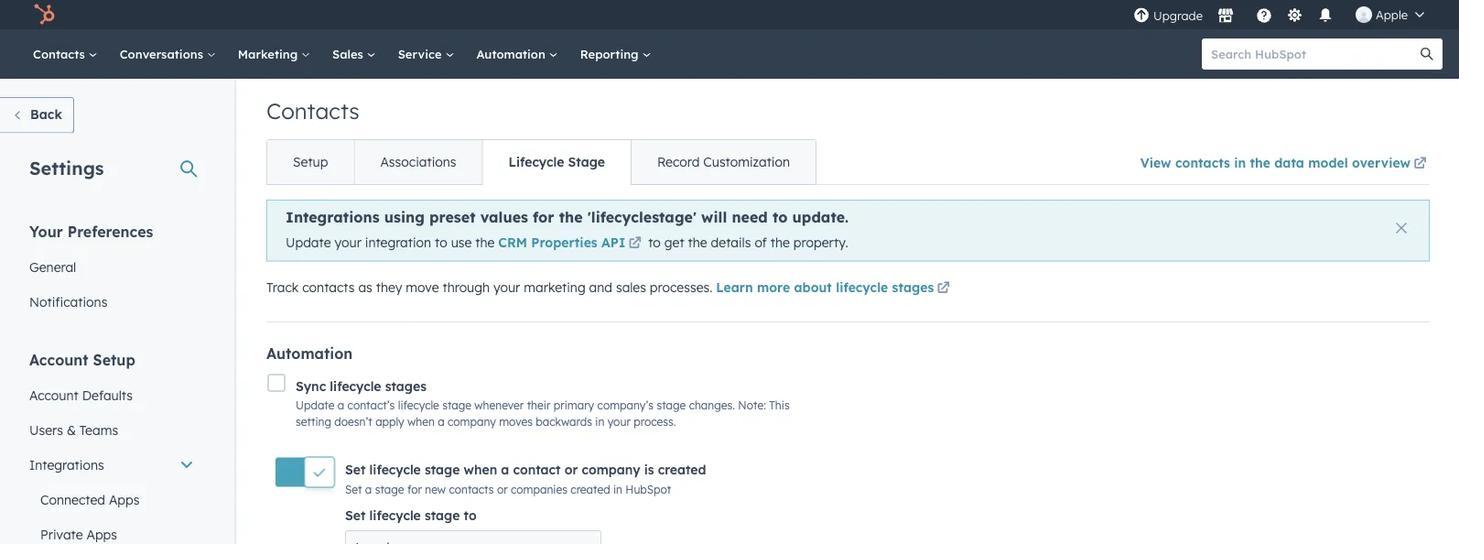 Task type: vqa. For each thing, say whether or not it's contained in the screenshot.
to
yes



Task type: describe. For each thing, give the bounding box(es) containing it.
link opens in a new window image inside view contacts in the data model overview link
[[1415, 153, 1427, 175]]

record customization
[[658, 154, 790, 170]]

crm properties api link
[[499, 234, 645, 253]]

of
[[755, 234, 767, 250]]

1 vertical spatial your
[[494, 279, 521, 295]]

marketing
[[524, 279, 586, 295]]

details
[[711, 234, 751, 250]]

use
[[451, 234, 472, 250]]

record customization link
[[631, 140, 816, 184]]

teams
[[80, 422, 118, 438]]

'lifecyclestage'
[[588, 208, 697, 226]]

account for account setup
[[29, 350, 88, 369]]

preferences
[[68, 222, 153, 240]]

when inside sync lifecycle stages update a contact's lifecycle stage whenever their primary company's stage changes. note: this setting doesn't apply when a company moves backwards in your process.
[[408, 415, 435, 429]]

the for update your integration to use the
[[476, 234, 495, 250]]

crm
[[499, 234, 528, 250]]

private
[[40, 526, 83, 542]]

lifecycle inside "link"
[[836, 279, 889, 295]]

doesn't
[[335, 415, 373, 429]]

update inside sync lifecycle stages update a contact's lifecycle stage whenever their primary company's stage changes. note: this setting doesn't apply when a company moves backwards in your process.
[[296, 398, 335, 412]]

for inside set lifecycle stage when a contact or company is created set a stage for new contacts or companies created in hubspot
[[407, 482, 422, 496]]

stages inside "link"
[[893, 279, 935, 295]]

stage left the whenever at left
[[443, 398, 472, 412]]

users
[[29, 422, 63, 438]]

link opens in a new window image for link opens in a new window icon within the view contacts in the data model overview link
[[1415, 158, 1427, 170]]

as
[[358, 279, 373, 295]]

marketplaces button
[[1207, 0, 1246, 29]]

they
[[376, 279, 402, 295]]

upgrade image
[[1134, 8, 1150, 24]]

companies
[[511, 482, 568, 496]]

to left get
[[649, 234, 661, 250]]

new
[[425, 482, 446, 496]]

note:
[[739, 398, 767, 412]]

learn more about lifecycle stages link
[[717, 278, 954, 300]]

menu containing apple
[[1132, 0, 1438, 29]]

stage up new in the left bottom of the page
[[425, 461, 460, 477]]

search image
[[1421, 48, 1434, 60]]

record
[[658, 154, 700, 170]]

sync lifecycle stages update a contact's lifecycle stage whenever their primary company's stage changes. note: this setting doesn't apply when a company moves backwards in your process.
[[296, 378, 790, 429]]

a up set lifecycle stage to
[[365, 482, 372, 496]]

your preferences element
[[18, 221, 205, 319]]

integrations using preset values for the 'lifecyclestage' will need to update.
[[286, 208, 849, 226]]

lifecycle stage link
[[482, 140, 631, 184]]

2 set from the top
[[345, 482, 362, 496]]

lifecycle stage
[[509, 154, 605, 170]]

stages inside sync lifecycle stages update a contact's lifecycle stage whenever their primary company's stage changes. note: this setting doesn't apply when a company moves backwards in your process.
[[385, 378, 427, 394]]

private apps link
[[18, 517, 205, 544]]

service
[[398, 46, 446, 61]]

sync
[[296, 378, 326, 394]]

changes.
[[689, 398, 735, 412]]

through
[[443, 279, 490, 295]]

general
[[29, 259, 76, 275]]

apply
[[376, 415, 404, 429]]

will
[[702, 208, 727, 226]]

need
[[732, 208, 768, 226]]

move
[[406, 279, 439, 295]]

link opens in a new window image inside learn more about lifecycle stages "link"
[[938, 282, 951, 295]]

apps for private apps
[[87, 526, 117, 542]]

set for set lifecycle stage when a contact or company is created set a stage for new contacts or companies created in hubspot
[[345, 461, 366, 477]]

and
[[589, 279, 613, 295]]

integrations for integrations
[[29, 457, 104, 473]]

get
[[665, 234, 685, 250]]

automation link
[[466, 29, 569, 79]]

to left "use"
[[435, 234, 448, 250]]

account defaults
[[29, 387, 133, 403]]

contacts for in
[[1176, 154, 1231, 170]]

&
[[67, 422, 76, 438]]

link opens in a new window image for link opens in a new window icon within the crm properties api link
[[629, 238, 642, 250]]

customization
[[704, 154, 790, 170]]

0 vertical spatial contacts
[[33, 46, 89, 61]]

model
[[1309, 154, 1349, 170]]

learn
[[717, 279, 753, 295]]

property.
[[794, 234, 849, 250]]

notifications image
[[1318, 8, 1334, 25]]

sales
[[333, 46, 367, 61]]

a right apply
[[438, 415, 445, 429]]

track contacts as they move through your marketing and sales processes.
[[267, 279, 717, 295]]

conversations
[[120, 46, 207, 61]]

set for set lifecycle stage to
[[345, 507, 366, 523]]

integration
[[365, 234, 432, 250]]

service link
[[387, 29, 466, 79]]

backwards
[[536, 415, 593, 429]]

to get the details of the property.
[[645, 234, 849, 250]]

marketing
[[238, 46, 301, 61]]

view contacts in the data model overview link
[[1141, 142, 1431, 184]]

integrations button
[[18, 447, 205, 482]]

0 vertical spatial setup
[[293, 154, 328, 170]]

navigation containing setup
[[267, 139, 817, 185]]

company inside sync lifecycle stages update a contact's lifecycle stage whenever their primary company's stage changes. note: this setting doesn't apply when a company moves backwards in your process.
[[448, 415, 496, 429]]

about
[[794, 279, 832, 295]]

a up doesn't
[[338, 398, 345, 412]]

your
[[29, 222, 63, 240]]

for inside alert
[[533, 208, 555, 226]]

apps for connected apps
[[109, 491, 140, 507]]

reporting link
[[569, 29, 663, 79]]

in inside set lifecycle stage when a contact or company is created set a stage for new contacts or companies created in hubspot
[[614, 482, 623, 496]]

hubspot image
[[33, 4, 55, 26]]

conversations link
[[109, 29, 227, 79]]

update.
[[793, 208, 849, 226]]



Task type: locate. For each thing, give the bounding box(es) containing it.
navigation
[[267, 139, 817, 185]]

link opens in a new window image inside crm properties api link
[[629, 238, 642, 250]]

1 vertical spatial link opens in a new window image
[[629, 238, 642, 250]]

in down company's
[[596, 415, 605, 429]]

users & teams
[[29, 422, 118, 438]]

contacts for as
[[302, 279, 355, 295]]

0 horizontal spatial in
[[596, 415, 605, 429]]

company inside set lifecycle stage when a contact or company is created set a stage for new contacts or companies created in hubspot
[[582, 461, 641, 477]]

company's
[[598, 398, 654, 412]]

automation up sync
[[267, 344, 353, 363]]

setup
[[293, 154, 328, 170], [93, 350, 135, 369]]

when left contact
[[464, 461, 497, 477]]

1 vertical spatial or
[[497, 482, 508, 496]]

this
[[770, 398, 790, 412]]

apps inside connected apps link
[[109, 491, 140, 507]]

link opens in a new window image right api at the top
[[629, 238, 642, 250]]

stage up process.
[[657, 398, 686, 412]]

1 vertical spatial set
[[345, 482, 362, 496]]

connected apps
[[40, 491, 140, 507]]

1 vertical spatial created
[[571, 482, 611, 496]]

2 horizontal spatial your
[[608, 415, 631, 429]]

hubspot
[[626, 482, 672, 496]]

1 horizontal spatial integrations
[[286, 208, 380, 226]]

2 vertical spatial in
[[614, 482, 623, 496]]

associations
[[381, 154, 457, 170]]

marketplaces image
[[1218, 8, 1235, 25]]

integrations using preset values for the 'lifecyclestage' will need to update. alert
[[267, 200, 1431, 262]]

settings image
[[1287, 8, 1304, 24]]

notifications link
[[18, 284, 205, 319]]

2 account from the top
[[29, 387, 79, 403]]

update inside integrations using preset values for the 'lifecyclestage' will need to update. alert
[[286, 234, 331, 250]]

link opens in a new window image right overview
[[1415, 158, 1427, 170]]

link opens in a new window image
[[1415, 153, 1427, 175], [629, 235, 642, 253], [938, 278, 951, 300], [938, 282, 951, 295]]

0 vertical spatial your
[[335, 234, 362, 250]]

integrations down setup link
[[286, 208, 380, 226]]

when right apply
[[408, 415, 435, 429]]

1 vertical spatial contacts
[[267, 97, 360, 125]]

1 vertical spatial stages
[[385, 378, 427, 394]]

0 vertical spatial update
[[286, 234, 331, 250]]

apps down connected apps link
[[87, 526, 117, 542]]

back
[[30, 106, 62, 122]]

contacts
[[1176, 154, 1231, 170], [302, 279, 355, 295], [449, 482, 494, 496]]

to
[[773, 208, 788, 226], [435, 234, 448, 250], [649, 234, 661, 250], [464, 507, 477, 523]]

notifications button
[[1311, 0, 1342, 29]]

the right get
[[688, 234, 708, 250]]

contacts up setup link
[[267, 97, 360, 125]]

update your integration to use the
[[286, 234, 499, 250]]

1 horizontal spatial automation
[[477, 46, 549, 61]]

integrations down the &
[[29, 457, 104, 473]]

your right through
[[494, 279, 521, 295]]

1 vertical spatial company
[[582, 461, 641, 477]]

contacts left as
[[302, 279, 355, 295]]

1 vertical spatial update
[[296, 398, 335, 412]]

close image
[[1397, 223, 1408, 234]]

0 horizontal spatial your
[[335, 234, 362, 250]]

when inside set lifecycle stage when a contact or company is created set a stage for new contacts or companies created in hubspot
[[464, 461, 497, 477]]

automation
[[477, 46, 549, 61], [267, 344, 353, 363]]

1 horizontal spatial for
[[533, 208, 555, 226]]

0 horizontal spatial contacts
[[33, 46, 89, 61]]

preset
[[430, 208, 476, 226]]

1 vertical spatial apps
[[87, 526, 117, 542]]

0 vertical spatial created
[[658, 461, 707, 477]]

defaults
[[82, 387, 133, 403]]

setup link
[[267, 140, 354, 184]]

hubspot link
[[22, 4, 69, 26]]

marketing link
[[227, 29, 322, 79]]

0 horizontal spatial for
[[407, 482, 422, 496]]

apps up private apps link
[[109, 491, 140, 507]]

contacts right new in the left bottom of the page
[[449, 482, 494, 496]]

company
[[448, 415, 496, 429], [582, 461, 641, 477]]

1 vertical spatial account
[[29, 387, 79, 403]]

overview
[[1353, 154, 1411, 170]]

stage down new in the left bottom of the page
[[425, 507, 460, 523]]

created right 'is'
[[658, 461, 707, 477]]

contacts down hubspot link
[[33, 46, 89, 61]]

setting
[[296, 415, 332, 429]]

bob builder image
[[1356, 6, 1373, 23]]

stage up set lifecycle stage to
[[375, 482, 404, 496]]

lifecycle for set lifecycle stage to
[[370, 507, 421, 523]]

apple
[[1377, 7, 1409, 22]]

0 vertical spatial apps
[[109, 491, 140, 507]]

help image
[[1257, 8, 1273, 25]]

0 vertical spatial account
[[29, 350, 88, 369]]

view contacts in the data model overview
[[1141, 154, 1411, 170]]

using
[[384, 208, 425, 226]]

or left companies
[[497, 482, 508, 496]]

lifecycle for sync lifecycle stages update a contact's lifecycle stage whenever their primary company's stage changes. note: this setting doesn't apply when a company moves backwards in your process.
[[330, 378, 381, 394]]

a
[[338, 398, 345, 412], [438, 415, 445, 429], [501, 461, 509, 477], [365, 482, 372, 496]]

3 set from the top
[[345, 507, 366, 523]]

stage
[[568, 154, 605, 170]]

contacts
[[33, 46, 89, 61], [267, 97, 360, 125]]

in left the data
[[1235, 154, 1247, 170]]

0 vertical spatial stages
[[893, 279, 935, 295]]

account for account defaults
[[29, 387, 79, 403]]

0 horizontal spatial created
[[571, 482, 611, 496]]

to right need
[[773, 208, 788, 226]]

0 vertical spatial contacts
[[1176, 154, 1231, 170]]

account defaults link
[[18, 378, 205, 413]]

company left 'is'
[[582, 461, 641, 477]]

the for integrations using preset values for the 'lifecyclestage' will need to update.
[[559, 208, 583, 226]]

integrations for integrations using preset values for the 'lifecyclestage' will need to update.
[[286, 208, 380, 226]]

when
[[408, 415, 435, 429], [464, 461, 497, 477]]

0 horizontal spatial setup
[[93, 350, 135, 369]]

settings link
[[1284, 5, 1307, 24]]

connected apps link
[[18, 482, 205, 517]]

reporting
[[580, 46, 642, 61]]

processes.
[[650, 279, 713, 295]]

learn more about lifecycle stages
[[717, 279, 935, 295]]

sales
[[616, 279, 647, 295]]

for up crm properties api
[[533, 208, 555, 226]]

in left 'hubspot'
[[614, 482, 623, 496]]

1 horizontal spatial your
[[494, 279, 521, 295]]

0 horizontal spatial automation
[[267, 344, 353, 363]]

link opens in a new window image inside crm properties api link
[[629, 235, 642, 253]]

search button
[[1412, 38, 1443, 70]]

integrations inside button
[[29, 457, 104, 473]]

for left new in the left bottom of the page
[[407, 482, 422, 496]]

properties
[[531, 234, 598, 250]]

update
[[286, 234, 331, 250], [296, 398, 335, 412]]

0 vertical spatial integrations
[[286, 208, 380, 226]]

1 vertical spatial automation
[[267, 344, 353, 363]]

1 set from the top
[[345, 461, 366, 477]]

lifecycle for set lifecycle stage when a contact or company is created set a stage for new contacts or companies created in hubspot
[[370, 461, 421, 477]]

0 horizontal spatial or
[[497, 482, 508, 496]]

1 horizontal spatial setup
[[293, 154, 328, 170]]

link opens in a new window image
[[1415, 158, 1427, 170], [629, 238, 642, 250]]

1 vertical spatial contacts
[[302, 279, 355, 295]]

contact
[[513, 461, 561, 477]]

lifecycle inside set lifecycle stage when a contact or company is created set a stage for new contacts or companies created in hubspot
[[370, 461, 421, 477]]

or right contact
[[565, 461, 578, 477]]

or
[[565, 461, 578, 477], [497, 482, 508, 496]]

help button
[[1249, 0, 1280, 29]]

the left the data
[[1251, 154, 1271, 170]]

a left contact
[[501, 461, 509, 477]]

apple button
[[1345, 0, 1436, 29]]

the right of
[[771, 234, 790, 250]]

stages up apply
[[385, 378, 427, 394]]

2 vertical spatial contacts
[[449, 482, 494, 496]]

track
[[267, 279, 299, 295]]

process.
[[634, 415, 676, 429]]

1 horizontal spatial company
[[582, 461, 641, 477]]

sales link
[[322, 29, 387, 79]]

crm properties api
[[499, 234, 626, 250]]

users & teams link
[[18, 413, 205, 447]]

your inside sync lifecycle stages update a contact's lifecycle stage whenever their primary company's stage changes. note: this setting doesn't apply when a company moves backwards in your process.
[[608, 415, 631, 429]]

account setup element
[[18, 349, 205, 544]]

associations link
[[354, 140, 482, 184]]

0 horizontal spatial integrations
[[29, 457, 104, 473]]

back link
[[0, 97, 74, 133]]

apps inside private apps link
[[87, 526, 117, 542]]

whenever
[[475, 398, 524, 412]]

0 horizontal spatial company
[[448, 415, 496, 429]]

to down set lifecycle stage when a contact or company is created set a stage for new contacts or companies created in hubspot
[[464, 507, 477, 523]]

account up users
[[29, 387, 79, 403]]

upgrade
[[1154, 8, 1203, 23]]

the right "use"
[[476, 234, 495, 250]]

created right companies
[[571, 482, 611, 496]]

set lifecycle stage to
[[345, 507, 477, 523]]

more
[[757, 279, 791, 295]]

1 vertical spatial for
[[407, 482, 422, 496]]

primary
[[554, 398, 595, 412]]

Search HubSpot search field
[[1203, 38, 1427, 70]]

menu
[[1132, 0, 1438, 29]]

1 vertical spatial when
[[464, 461, 497, 477]]

moves
[[499, 415, 533, 429]]

in inside sync lifecycle stages update a contact's lifecycle stage whenever their primary company's stage changes. note: this setting doesn't apply when a company moves backwards in your process.
[[596, 415, 605, 429]]

notifications
[[29, 294, 108, 310]]

stages down integrations using preset values for the 'lifecyclestage' will need to update. alert
[[893, 279, 935, 295]]

1 horizontal spatial contacts
[[267, 97, 360, 125]]

the up properties
[[559, 208, 583, 226]]

link opens in a new window image inside view contacts in the data model overview link
[[1415, 158, 1427, 170]]

0 vertical spatial for
[[533, 208, 555, 226]]

settings
[[29, 156, 104, 179]]

1 horizontal spatial created
[[658, 461, 707, 477]]

account
[[29, 350, 88, 369], [29, 387, 79, 403]]

1 horizontal spatial contacts
[[449, 482, 494, 496]]

account inside account defaults link
[[29, 387, 79, 403]]

0 horizontal spatial contacts
[[302, 279, 355, 295]]

stage
[[443, 398, 472, 412], [657, 398, 686, 412], [425, 461, 460, 477], [375, 482, 404, 496], [425, 507, 460, 523]]

your up as
[[335, 234, 362, 250]]

data
[[1275, 154, 1305, 170]]

setup inside "element"
[[93, 350, 135, 369]]

connected
[[40, 491, 105, 507]]

2 horizontal spatial in
[[1235, 154, 1247, 170]]

2 horizontal spatial contacts
[[1176, 154, 1231, 170]]

2 vertical spatial your
[[608, 415, 631, 429]]

contacts link
[[22, 29, 109, 79]]

1 vertical spatial setup
[[93, 350, 135, 369]]

your preferences
[[29, 222, 153, 240]]

company down the whenever at left
[[448, 415, 496, 429]]

1 account from the top
[[29, 350, 88, 369]]

1 horizontal spatial or
[[565, 461, 578, 477]]

in
[[1235, 154, 1247, 170], [596, 415, 605, 429], [614, 482, 623, 496]]

0 vertical spatial in
[[1235, 154, 1247, 170]]

your down company's
[[608, 415, 631, 429]]

integrations
[[286, 208, 380, 226], [29, 457, 104, 473]]

1 horizontal spatial in
[[614, 482, 623, 496]]

0 vertical spatial automation
[[477, 46, 549, 61]]

0 horizontal spatial when
[[408, 415, 435, 429]]

account up the account defaults
[[29, 350, 88, 369]]

automation right service link
[[477, 46, 549, 61]]

1 horizontal spatial when
[[464, 461, 497, 477]]

update up setting at the left bottom
[[296, 398, 335, 412]]

0 vertical spatial or
[[565, 461, 578, 477]]

view
[[1141, 154, 1172, 170]]

2 vertical spatial set
[[345, 507, 366, 523]]

your inside integrations using preset values for the 'lifecyclestage' will need to update. alert
[[335, 234, 362, 250]]

contacts right the view
[[1176, 154, 1231, 170]]

api
[[602, 234, 626, 250]]

the
[[1251, 154, 1271, 170], [559, 208, 583, 226], [476, 234, 495, 250], [688, 234, 708, 250], [771, 234, 790, 250]]

contacts inside view contacts in the data model overview link
[[1176, 154, 1231, 170]]

0 vertical spatial link opens in a new window image
[[1415, 158, 1427, 170]]

integrations inside alert
[[286, 208, 380, 226]]

lifecycle
[[509, 154, 565, 170]]

1 horizontal spatial stages
[[893, 279, 935, 295]]

0 vertical spatial set
[[345, 461, 366, 477]]

created
[[658, 461, 707, 477], [571, 482, 611, 496]]

values
[[481, 208, 528, 226]]

1 vertical spatial in
[[596, 415, 605, 429]]

0 vertical spatial company
[[448, 415, 496, 429]]

general link
[[18, 250, 205, 284]]

1 horizontal spatial link opens in a new window image
[[1415, 158, 1427, 170]]

update up "track"
[[286, 234, 331, 250]]

the for to get the details of the property.
[[771, 234, 790, 250]]

contacts inside set lifecycle stage when a contact or company is created set a stage for new contacts or companies created in hubspot
[[449, 482, 494, 496]]

0 vertical spatial when
[[408, 415, 435, 429]]

0 horizontal spatial stages
[[385, 378, 427, 394]]

0 horizontal spatial link opens in a new window image
[[629, 238, 642, 250]]

1 vertical spatial integrations
[[29, 457, 104, 473]]



